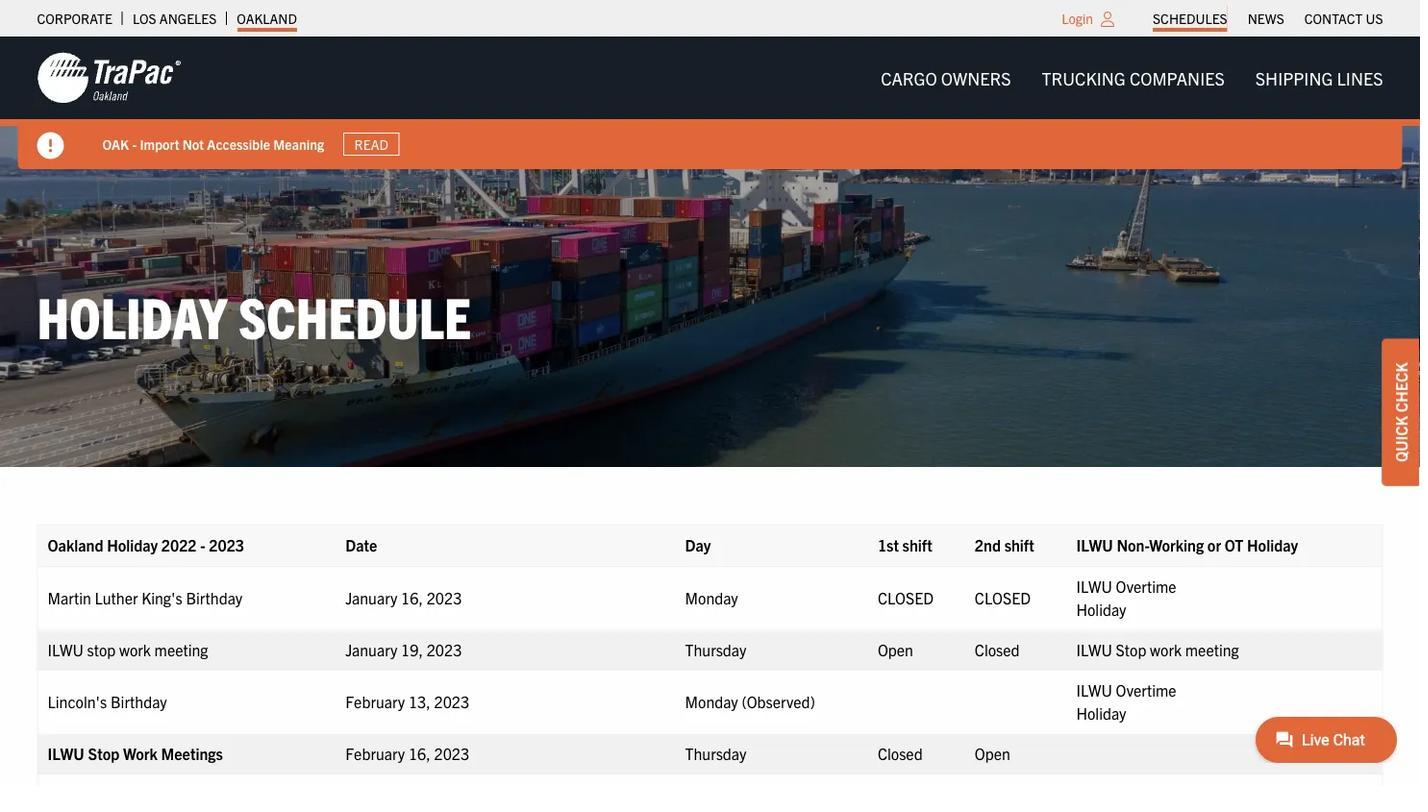 Task type: vqa. For each thing, say whether or not it's contained in the screenshot.
code:
no



Task type: describe. For each thing, give the bounding box(es) containing it.
0 horizontal spatial closed
[[878, 744, 923, 763]]

luther
[[95, 588, 138, 608]]

menu bar containing cargo owners
[[866, 58, 1399, 97]]

february for february 13, 2023
[[345, 692, 405, 712]]

not
[[182, 135, 204, 153]]

news link
[[1248, 5, 1284, 32]]

contact
[[1305, 10, 1363, 27]]

date
[[345, 536, 381, 555]]

meetings
[[161, 744, 223, 763]]

16, for january
[[401, 588, 423, 608]]

light image
[[1101, 12, 1114, 27]]

0 horizontal spatial birthday
[[111, 692, 167, 712]]

meaning
[[273, 135, 324, 153]]

meeting for ilwu stop work meeting
[[154, 640, 208, 660]]

oakland image
[[37, 51, 181, 105]]

2023 for january 19, 2023
[[427, 640, 462, 660]]

february 13, 2023
[[345, 692, 469, 712]]

los angeles
[[133, 10, 217, 27]]

shipping
[[1256, 67, 1333, 88]]

16, for february
[[409, 744, 431, 763]]

2 closed from the left
[[975, 588, 1031, 608]]

february for february 16, 2023
[[345, 744, 405, 763]]

1st shift
[[878, 536, 932, 555]]

oakland link
[[237, 5, 297, 32]]

banner containing cargo owners
[[0, 37, 1420, 169]]

trucking companies
[[1042, 67, 1225, 88]]

companies
[[1130, 67, 1225, 88]]

oakland holiday 2022 - 2023
[[48, 536, 244, 555]]

working
[[1149, 536, 1204, 555]]

19,
[[401, 640, 423, 660]]

read
[[354, 136, 388, 153]]

cargo owners
[[881, 67, 1011, 88]]

holiday schedule
[[37, 280, 471, 351]]

13,
[[409, 692, 431, 712]]

check
[[1391, 363, 1411, 413]]

trucking
[[1042, 67, 1126, 88]]

cargo owners link
[[866, 58, 1026, 97]]

oak
[[102, 135, 129, 153]]

login link
[[1062, 10, 1093, 27]]

contact us link
[[1305, 5, 1383, 32]]

shipping lines
[[1256, 67, 1383, 88]]

2023 for february 16, 2023
[[434, 744, 469, 763]]

2023 for february 13, 2023
[[434, 692, 469, 712]]

stop for work
[[88, 744, 120, 763]]

1 vertical spatial -
[[200, 536, 205, 555]]

shipping lines link
[[1240, 58, 1399, 97]]

1 horizontal spatial open
[[975, 744, 1010, 763]]

ilwu for ilwu non-working or ot holiday
[[1076, 536, 1113, 555]]

oakland for oakland holiday 2022 - 2023
[[48, 536, 103, 555]]

january for january 19, 2023
[[345, 640, 398, 660]]

non-
[[1117, 536, 1149, 555]]

1st
[[878, 536, 899, 555]]

day
[[685, 536, 711, 555]]

2023 for january 16, 2023
[[427, 588, 462, 608]]

ot
[[1225, 536, 1244, 555]]

menu bar containing schedules
[[1143, 5, 1393, 32]]

read link
[[343, 133, 399, 156]]

(observed)
[[742, 692, 815, 712]]

1 overtime from the top
[[1116, 577, 1177, 596]]

shift for 1st shift
[[902, 536, 932, 555]]

owners
[[941, 67, 1011, 88]]

accessible
[[207, 135, 270, 153]]

meeting for ilwu stop work meeting
[[1185, 640, 1239, 660]]

martin
[[48, 588, 91, 608]]

january for january 16, 2023
[[345, 588, 398, 608]]



Task type: locate. For each thing, give the bounding box(es) containing it.
birthday right king's
[[186, 588, 242, 608]]

oak - import not accessible meaning
[[102, 135, 324, 153]]

january
[[345, 588, 398, 608], [345, 640, 398, 660]]

schedules link
[[1153, 5, 1228, 32]]

shift for 2nd shift
[[1004, 536, 1034, 555]]

oakland for oakland
[[237, 10, 297, 27]]

1 horizontal spatial shift
[[1004, 536, 1034, 555]]

1 monday from the top
[[685, 588, 738, 608]]

monday down day
[[685, 588, 738, 608]]

february 16, 2023
[[345, 744, 469, 763]]

0 vertical spatial monday
[[685, 588, 738, 608]]

2023 right 19,
[[427, 640, 462, 660]]

2023 up january 19, 2023
[[427, 588, 462, 608]]

2 work from the left
[[1150, 640, 1182, 660]]

oakland up martin
[[48, 536, 103, 555]]

january 16, 2023
[[345, 588, 462, 608]]

0 horizontal spatial stop
[[88, 744, 120, 763]]

los angeles link
[[133, 5, 217, 32]]

thursday
[[685, 640, 747, 660], [685, 744, 747, 763]]

birthday
[[186, 588, 242, 608], [111, 692, 167, 712]]

ilwu overtime holiday
[[1076, 577, 1177, 619], [1076, 681, 1177, 723]]

1 shift from the left
[[902, 536, 932, 555]]

lincoln's
[[48, 692, 107, 712]]

shift right 1st
[[902, 536, 932, 555]]

2 ilwu overtime holiday from the top
[[1076, 681, 1177, 723]]

work
[[123, 744, 158, 763]]

open
[[878, 640, 913, 660], [975, 744, 1010, 763]]

monday for monday
[[685, 588, 738, 608]]

2 thursday from the top
[[685, 744, 747, 763]]

2 february from the top
[[345, 744, 405, 763]]

contact us
[[1305, 10, 1383, 27]]

ilwu for ilwu stop work meetings
[[48, 744, 84, 763]]

2nd shift
[[975, 536, 1034, 555]]

1 meeting from the left
[[154, 640, 208, 660]]

stop
[[87, 640, 116, 660]]

cargo
[[881, 67, 937, 88]]

0 horizontal spatial work
[[119, 640, 151, 660]]

ilwu for ilwu stop work meeting
[[1076, 640, 1112, 660]]

0 vertical spatial ilwu overtime holiday
[[1076, 577, 1177, 619]]

1 vertical spatial oakland
[[48, 536, 103, 555]]

lincoln's birthday
[[48, 692, 171, 712]]

16,
[[401, 588, 423, 608], [409, 744, 431, 763]]

news
[[1248, 10, 1284, 27]]

1 vertical spatial closed
[[878, 744, 923, 763]]

1 vertical spatial menu bar
[[866, 58, 1399, 97]]

0 vertical spatial overtime
[[1116, 577, 1177, 596]]

corporate
[[37, 10, 112, 27]]

2 meeting from the left
[[1185, 640, 1239, 660]]

shift
[[902, 536, 932, 555], [1004, 536, 1034, 555]]

1 vertical spatial february
[[345, 744, 405, 763]]

1 vertical spatial overtime
[[1116, 681, 1177, 700]]

1 vertical spatial thursday
[[685, 744, 747, 763]]

1 horizontal spatial birthday
[[186, 588, 242, 608]]

1 horizontal spatial closed
[[975, 588, 1031, 608]]

0 vertical spatial january
[[345, 588, 398, 608]]

corporate link
[[37, 5, 112, 32]]

quick check link
[[1382, 339, 1420, 486]]

16, up 19,
[[401, 588, 423, 608]]

ilwu non-working or ot holiday
[[1076, 536, 1302, 555]]

2nd
[[975, 536, 1001, 555]]

1 vertical spatial birthday
[[111, 692, 167, 712]]

overtime down non-
[[1116, 577, 1177, 596]]

closed down 1st shift
[[878, 588, 934, 608]]

1 vertical spatial january
[[345, 640, 398, 660]]

ilwu for ilwu stop work meeting
[[48, 640, 83, 660]]

0 vertical spatial 16,
[[401, 588, 423, 608]]

0 horizontal spatial closed
[[878, 588, 934, 608]]

0 vertical spatial menu bar
[[1143, 5, 1393, 32]]

january left 19,
[[345, 640, 398, 660]]

lines
[[1337, 67, 1383, 88]]

2023 right 2022
[[209, 536, 244, 555]]

1 closed from the left
[[878, 588, 934, 608]]

closed
[[975, 640, 1020, 660], [878, 744, 923, 763]]

0 horizontal spatial open
[[878, 640, 913, 660]]

-
[[132, 135, 137, 153], [200, 536, 205, 555]]

menu bar up shipping
[[1143, 5, 1393, 32]]

thursday for closed
[[685, 744, 747, 763]]

2 monday from the top
[[685, 692, 738, 712]]

0 horizontal spatial meeting
[[154, 640, 208, 660]]

0 vertical spatial -
[[132, 135, 137, 153]]

1 horizontal spatial work
[[1150, 640, 1182, 660]]

work for stop
[[1150, 640, 1182, 660]]

quick
[[1391, 416, 1411, 462]]

ilwu
[[1076, 536, 1113, 555], [1076, 577, 1112, 596], [48, 640, 83, 660], [1076, 640, 1112, 660], [1076, 681, 1112, 700], [48, 744, 84, 763]]

monday
[[685, 588, 738, 608], [685, 692, 738, 712]]

- right the oak
[[132, 135, 137, 153]]

0 horizontal spatial -
[[132, 135, 137, 153]]

birthday up work
[[111, 692, 167, 712]]

1 vertical spatial ilwu overtime holiday
[[1076, 681, 1177, 723]]

1 vertical spatial stop
[[88, 744, 120, 763]]

1 horizontal spatial closed
[[975, 640, 1020, 660]]

0 horizontal spatial shift
[[902, 536, 932, 555]]

1 work from the left
[[119, 640, 151, 660]]

oakland right 'angeles'
[[237, 10, 297, 27]]

solid image
[[37, 132, 64, 159]]

1 horizontal spatial meeting
[[1185, 640, 1239, 660]]

1 thursday from the top
[[685, 640, 747, 660]]

ilwu overtime holiday down ilwu stop work meeting
[[1076, 681, 1177, 723]]

us
[[1366, 10, 1383, 27]]

ilwu stop work meeting
[[1076, 640, 1239, 660]]

0 vertical spatial open
[[878, 640, 913, 660]]

2 shift from the left
[[1004, 536, 1034, 555]]

1 vertical spatial monday
[[685, 692, 738, 712]]

thursday down monday (observed)
[[685, 744, 747, 763]]

overtime down ilwu stop work meeting
[[1116, 681, 1177, 700]]

1 vertical spatial open
[[975, 744, 1010, 763]]

2 overtime from the top
[[1116, 681, 1177, 700]]

oakland
[[237, 10, 297, 27], [48, 536, 103, 555]]

stop for work
[[1116, 640, 1147, 660]]

2022
[[161, 536, 197, 555]]

martin luther king's birthday
[[48, 588, 246, 608]]

ilwu stop work meeting
[[48, 640, 208, 660]]

monday (observed)
[[685, 692, 815, 712]]

2023 down february 13, 2023
[[434, 744, 469, 763]]

1 horizontal spatial stop
[[1116, 640, 1147, 660]]

1 january from the top
[[345, 588, 398, 608]]

overtime
[[1116, 577, 1177, 596], [1116, 681, 1177, 700]]

stop
[[1116, 640, 1147, 660], [88, 744, 120, 763]]

- right 2022
[[200, 536, 205, 555]]

banner
[[0, 37, 1420, 169]]

1 horizontal spatial -
[[200, 536, 205, 555]]

february down february 13, 2023
[[345, 744, 405, 763]]

work for stop
[[119, 640, 151, 660]]

february left '13,'
[[345, 692, 405, 712]]

0 vertical spatial thursday
[[685, 640, 747, 660]]

schedules
[[1153, 10, 1228, 27]]

closed down 2nd shift
[[975, 588, 1031, 608]]

trucking companies link
[[1026, 58, 1240, 97]]

16, down '13,'
[[409, 744, 431, 763]]

shift right 2nd
[[1004, 536, 1034, 555]]

login
[[1062, 10, 1093, 27]]

holiday
[[37, 280, 227, 351], [107, 536, 158, 555], [1247, 536, 1298, 555], [1076, 600, 1126, 619], [1076, 704, 1126, 723]]

january down date on the bottom of the page
[[345, 588, 398, 608]]

1 ilwu overtime holiday from the top
[[1076, 577, 1177, 619]]

ilwu overtime holiday down non-
[[1076, 577, 1177, 619]]

menu bar
[[1143, 5, 1393, 32], [866, 58, 1399, 97]]

meeting
[[154, 640, 208, 660], [1185, 640, 1239, 660]]

angeles
[[159, 10, 217, 27]]

los
[[133, 10, 156, 27]]

monday for monday (observed)
[[685, 692, 738, 712]]

schedule
[[238, 280, 471, 351]]

king's
[[141, 588, 182, 608]]

or
[[1208, 536, 1221, 555]]

0 vertical spatial closed
[[975, 640, 1020, 660]]

january 19, 2023
[[345, 640, 462, 660]]

0 horizontal spatial oakland
[[48, 536, 103, 555]]

february
[[345, 692, 405, 712], [345, 744, 405, 763]]

0 vertical spatial stop
[[1116, 640, 1147, 660]]

1 vertical spatial 16,
[[409, 744, 431, 763]]

0 vertical spatial february
[[345, 692, 405, 712]]

0 vertical spatial birthday
[[186, 588, 242, 608]]

2023 right '13,'
[[434, 692, 469, 712]]

1 february from the top
[[345, 692, 405, 712]]

closed
[[878, 588, 934, 608], [975, 588, 1031, 608]]

work
[[119, 640, 151, 660], [1150, 640, 1182, 660]]

1 horizontal spatial oakland
[[237, 10, 297, 27]]

2 january from the top
[[345, 640, 398, 660]]

import
[[140, 135, 179, 153]]

0 vertical spatial oakland
[[237, 10, 297, 27]]

quick check
[[1391, 363, 1411, 462]]

menu bar down light icon
[[866, 58, 1399, 97]]

thursday up monday (observed)
[[685, 640, 747, 660]]

2023
[[209, 536, 244, 555], [427, 588, 462, 608], [427, 640, 462, 660], [434, 692, 469, 712], [434, 744, 469, 763]]

ilwu stop work meetings
[[48, 744, 226, 763]]

thursday for open
[[685, 640, 747, 660]]

monday left (observed)
[[685, 692, 738, 712]]



